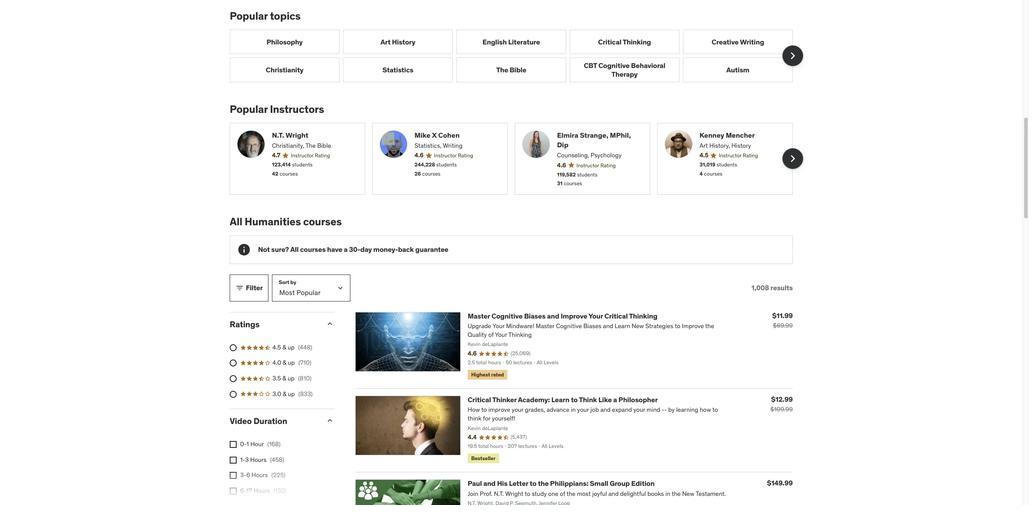 Task type: describe. For each thing, give the bounding box(es) containing it.
(168)
[[267, 440, 281, 448]]

small
[[590, 479, 608, 488]]

english literature link
[[456, 30, 566, 54]]

the inside 'link'
[[496, 65, 508, 74]]

instructors
[[270, 102, 324, 116]]

day
[[360, 245, 372, 254]]

group
[[610, 479, 630, 488]]

history,
[[709, 142, 730, 149]]

philosopher
[[619, 396, 658, 404]]

& for 4.0
[[283, 359, 287, 367]]

123,414
[[272, 161, 291, 168]]

paul
[[468, 479, 482, 488]]

duration
[[254, 416, 287, 426]]

the bible
[[496, 65, 526, 74]]

6-17 hours (132)
[[240, 487, 286, 495]]

(225)
[[271, 471, 286, 479]]

xsmall image for 0-
[[230, 441, 237, 448]]

4.0 & up (710)
[[272, 359, 312, 367]]

(132)
[[273, 487, 286, 495]]

rating for elmira strange, mphil, dip
[[601, 162, 616, 169]]

cbt cognitive behavioral therapy
[[584, 61, 666, 78]]

4.5 & up (448)
[[272, 343, 312, 351]]

the inside n.t. wright christianity, the bible
[[306, 142, 316, 149]]

philippians:
[[550, 479, 589, 488]]

instructor rating for dip
[[577, 162, 616, 169]]

elmira
[[557, 131, 578, 139]]

$109.99
[[771, 406, 793, 413]]

(458)
[[270, 456, 284, 464]]

119,582 students 31 courses
[[557, 171, 598, 187]]

critical thinking link
[[570, 30, 680, 54]]

video duration button
[[230, 416, 319, 426]]

small image for video duration
[[326, 416, 334, 425]]

small image for ratings
[[326, 320, 334, 328]]

(833)
[[298, 390, 313, 398]]

art inside art history link
[[381, 37, 391, 46]]

his
[[497, 479, 508, 488]]

art history
[[381, 37, 415, 46]]

statistics
[[383, 65, 414, 74]]

creative
[[712, 37, 739, 46]]

1 vertical spatial thinking
[[629, 312, 658, 320]]

paul and his letter to the philippians: small group edition
[[468, 479, 655, 488]]

119,582
[[557, 171, 576, 178]]

literature
[[508, 37, 540, 46]]

1,008 results status
[[752, 284, 793, 292]]

critical for critical thinking
[[598, 37, 622, 46]]

instructor rating for statistics,
[[434, 152, 473, 159]]

3
[[245, 456, 249, 464]]

3-
[[240, 471, 246, 479]]

3-6 hours (225)
[[240, 471, 286, 479]]

thinker
[[492, 396, 517, 404]]

instructor rating for history,
[[719, 152, 758, 159]]

biases
[[524, 312, 546, 320]]

up for 3.0 & up
[[288, 390, 295, 398]]

courses for all
[[300, 245, 326, 254]]

26
[[415, 170, 421, 177]]

1-3 hours (458)
[[240, 456, 284, 464]]

strange,
[[580, 131, 608, 139]]

kenney mencher link
[[700, 130, 786, 140]]

money-
[[373, 245, 398, 254]]

4.5 for 4.5 & up (448)
[[272, 343, 281, 351]]

students for history,
[[717, 161, 737, 168]]

the bible link
[[456, 58, 566, 82]]

instructor for statistics,
[[434, 152, 457, 159]]

guarantee
[[415, 245, 449, 254]]

rating for mike x cohen
[[458, 152, 473, 159]]

autism link
[[683, 58, 793, 82]]

statistics,
[[415, 142, 442, 149]]

cognitive for master
[[492, 312, 523, 320]]

creative writing link
[[683, 30, 793, 54]]

popular for popular topics
[[230, 9, 268, 23]]

autism
[[727, 65, 750, 74]]

think
[[579, 396, 597, 404]]

$12.99
[[771, 395, 793, 404]]

1 horizontal spatial writing
[[740, 37, 764, 46]]

hour
[[250, 440, 264, 448]]

xsmall image for 1-
[[230, 457, 237, 464]]

your
[[589, 312, 603, 320]]

up for 3.5 & up
[[288, 375, 295, 382]]

& for 3.5
[[283, 375, 286, 382]]

popular instructors
[[230, 102, 324, 116]]

filter button
[[230, 275, 268, 302]]

english
[[483, 37, 507, 46]]

cbt cognitive behavioral therapy link
[[570, 58, 680, 82]]

42
[[272, 170, 278, 177]]

edition
[[631, 479, 655, 488]]

31,019 students 4 courses
[[700, 161, 737, 177]]

6
[[246, 471, 250, 479]]

to for think
[[571, 396, 578, 404]]

bible inside n.t. wright christianity, the bible
[[317, 142, 331, 149]]

& for 4.5
[[283, 343, 286, 351]]

$11.99
[[772, 311, 793, 320]]

n.t. wright christianity, the bible
[[272, 131, 331, 149]]

like
[[599, 396, 612, 404]]

philosophy link
[[230, 30, 340, 54]]

topics
[[270, 9, 301, 23]]

small image
[[235, 284, 244, 293]]

0 vertical spatial a
[[344, 245, 348, 254]]

mike x cohen link
[[415, 130, 500, 140]]

christianity
[[266, 65, 303, 74]]

4
[[700, 170, 703, 177]]

cognitive for cbt
[[599, 61, 630, 70]]

christianity,
[[272, 142, 304, 149]]

1 vertical spatial and
[[483, 479, 496, 488]]

students for statistics,
[[436, 161, 457, 168]]

xsmall image for 6-
[[230, 488, 237, 495]]



Task type: vqa. For each thing, say whether or not it's contained in the screenshot.
"helpful"
no



Task type: locate. For each thing, give the bounding box(es) containing it.
4.5 up 4.0
[[272, 343, 281, 351]]

small image
[[326, 320, 334, 328], [326, 416, 334, 425]]

courses left have
[[300, 245, 326, 254]]

master
[[468, 312, 490, 320]]

1 vertical spatial 4.6
[[557, 161, 566, 169]]

0 vertical spatial critical
[[598, 37, 622, 46]]

&
[[283, 343, 286, 351], [283, 359, 287, 367], [283, 375, 286, 382], [283, 390, 287, 398]]

0 vertical spatial thinking
[[623, 37, 651, 46]]

4.6 up 119,582
[[557, 161, 566, 169]]

$69.99
[[773, 322, 793, 330]]

2 xsmall image from the top
[[230, 488, 237, 495]]

rating
[[315, 152, 330, 159], [458, 152, 473, 159], [743, 152, 758, 159], [601, 162, 616, 169]]

improve
[[561, 312, 587, 320]]

0 vertical spatial all
[[230, 215, 242, 229]]

2 & from the top
[[283, 359, 287, 367]]

0 vertical spatial xsmall image
[[230, 441, 237, 448]]

1 vertical spatial xsmall image
[[230, 472, 237, 479]]

xsmall image
[[230, 441, 237, 448], [230, 472, 237, 479]]

the down english
[[496, 65, 508, 74]]

students right 123,414
[[292, 161, 313, 168]]

2 vertical spatial hours
[[254, 487, 270, 495]]

2 vertical spatial critical
[[468, 396, 491, 404]]

instructor up 244,228 students 26 courses
[[434, 152, 457, 159]]

bible inside 'link'
[[510, 65, 526, 74]]

history
[[392, 37, 415, 46], [732, 142, 751, 149]]

master cognitive biases and improve your critical thinking
[[468, 312, 658, 320]]

1 vertical spatial the
[[306, 142, 316, 149]]

courses for 4
[[704, 170, 723, 177]]

students inside 123,414 students 42 courses
[[292, 161, 313, 168]]

2 carousel element from the top
[[230, 123, 803, 195]]

students right 244,228 in the top left of the page
[[436, 161, 457, 168]]

0 horizontal spatial the
[[306, 142, 316, 149]]

students inside 244,228 students 26 courses
[[436, 161, 457, 168]]

courses up have
[[303, 215, 342, 229]]

all left humanities
[[230, 215, 242, 229]]

a right like
[[613, 396, 617, 404]]

instructor rating
[[291, 152, 330, 159], [434, 152, 473, 159], [719, 152, 758, 159], [577, 162, 616, 169]]

244,228 students 26 courses
[[415, 161, 457, 177]]

up left (448)
[[288, 343, 295, 351]]

xsmall image
[[230, 457, 237, 464], [230, 488, 237, 495]]

academy:
[[518, 396, 550, 404]]

video
[[230, 416, 252, 426]]

1 horizontal spatial a
[[613, 396, 617, 404]]

$149.99
[[767, 479, 793, 488]]

1 horizontal spatial 4.5
[[700, 151, 709, 159]]

0 vertical spatial popular
[[230, 9, 268, 23]]

1 xsmall image from the top
[[230, 441, 237, 448]]

1 & from the top
[[283, 343, 286, 351]]

carousel element for popular instructors
[[230, 123, 803, 195]]

instructor for history,
[[719, 152, 742, 159]]

4.6 for dip
[[557, 161, 566, 169]]

art inside kenney mencher art history, history
[[700, 142, 708, 149]]

cognitive right cbt
[[599, 61, 630, 70]]

0 horizontal spatial 4.6
[[415, 151, 424, 159]]

0 vertical spatial cognitive
[[599, 61, 630, 70]]

cognitive
[[599, 61, 630, 70], [492, 312, 523, 320]]

0 vertical spatial to
[[571, 396, 578, 404]]

0 vertical spatial carousel element
[[230, 30, 803, 82]]

$12.99 $109.99
[[771, 395, 793, 413]]

4.6 for statistics,
[[415, 151, 424, 159]]

0 horizontal spatial bible
[[317, 142, 331, 149]]

up left (710)
[[288, 359, 295, 367]]

2 popular from the top
[[230, 102, 268, 116]]

thinking
[[623, 37, 651, 46], [629, 312, 658, 320]]

1 horizontal spatial the
[[496, 65, 508, 74]]

0 horizontal spatial all
[[230, 215, 242, 229]]

1 horizontal spatial and
[[547, 312, 559, 320]]

1 horizontal spatial all
[[290, 245, 299, 254]]

& right 3.0
[[283, 390, 287, 398]]

the
[[496, 65, 508, 74], [306, 142, 316, 149]]

4.5 up the 31,019
[[700, 151, 709, 159]]

up left (810)
[[288, 375, 295, 382]]

(448)
[[298, 343, 312, 351]]

psychology
[[591, 151, 622, 159]]

students for the
[[292, 161, 313, 168]]

1 vertical spatial art
[[700, 142, 708, 149]]

1 horizontal spatial bible
[[510, 65, 526, 74]]

kenney
[[700, 131, 724, 139]]

0 vertical spatial the
[[496, 65, 508, 74]]

4.0
[[272, 359, 281, 367]]

1 vertical spatial a
[[613, 396, 617, 404]]

hours right 3
[[250, 456, 267, 464]]

courses inside '31,019 students 4 courses'
[[704, 170, 723, 177]]

4.6 up 244,228 in the top left of the page
[[415, 151, 424, 159]]

have
[[327, 245, 342, 254]]

1,008
[[752, 284, 769, 292]]

and left his
[[483, 479, 496, 488]]

0 horizontal spatial cognitive
[[492, 312, 523, 320]]

1 vertical spatial hours
[[252, 471, 268, 479]]

2 small image from the top
[[326, 416, 334, 425]]

hours right 17
[[254, 487, 270, 495]]

to for the
[[530, 479, 537, 488]]

hours for 3-6 hours
[[252, 471, 268, 479]]

1 vertical spatial to
[[530, 479, 537, 488]]

critical up cbt cognitive behavioral therapy
[[598, 37, 622, 46]]

wright
[[286, 131, 308, 139]]

1 vertical spatial critical
[[605, 312, 628, 320]]

1 vertical spatial small image
[[326, 416, 334, 425]]

up for 4.5 & up
[[288, 343, 295, 351]]

courses down the 31,019
[[704, 170, 723, 177]]

4.5
[[700, 151, 709, 159], [272, 343, 281, 351]]

1 vertical spatial history
[[732, 142, 751, 149]]

1
[[247, 440, 249, 448]]

1 vertical spatial bible
[[317, 142, 331, 149]]

courses for 31
[[564, 180, 582, 187]]

rating down kenney mencher link
[[743, 152, 758, 159]]

0 vertical spatial 4.6
[[415, 151, 424, 159]]

mencher
[[726, 131, 755, 139]]

writing
[[740, 37, 764, 46], [443, 142, 463, 149]]

30-
[[349, 245, 360, 254]]

writing down "cohen" on the top left of page
[[443, 142, 463, 149]]

hours right 6
[[252, 471, 268, 479]]

instructor rating down mike x cohen link
[[434, 152, 473, 159]]

thinking inside critical thinking link
[[623, 37, 651, 46]]

1 small image from the top
[[326, 320, 334, 328]]

instructor for the
[[291, 152, 314, 159]]

students inside '31,019 students 4 courses'
[[717, 161, 737, 168]]

filter
[[246, 284, 263, 292]]

1 vertical spatial popular
[[230, 102, 268, 116]]

instructor
[[291, 152, 314, 159], [434, 152, 457, 159], [719, 152, 742, 159], [577, 162, 599, 169]]

instructor down history, in the top right of the page
[[719, 152, 742, 159]]

courses inside 244,228 students 26 courses
[[422, 170, 441, 177]]

17
[[246, 487, 252, 495]]

1 vertical spatial carousel element
[[230, 123, 803, 195]]

courses down 119,582
[[564, 180, 582, 187]]

3.0
[[272, 390, 281, 398]]

art up statistics
[[381, 37, 391, 46]]

xsmall image for 3-
[[230, 472, 237, 479]]

4 & from the top
[[283, 390, 287, 398]]

1 vertical spatial 4.5
[[272, 343, 281, 351]]

& for 3.0
[[283, 390, 287, 398]]

xsmall image left 3-
[[230, 472, 237, 479]]

students right 119,582
[[577, 171, 598, 178]]

up left '(833)'
[[288, 390, 295, 398]]

1 vertical spatial xsmall image
[[230, 488, 237, 495]]

0 horizontal spatial and
[[483, 479, 496, 488]]

123,414 students 42 courses
[[272, 161, 313, 177]]

0 horizontal spatial history
[[392, 37, 415, 46]]

courses
[[280, 170, 298, 177], [422, 170, 441, 177], [704, 170, 723, 177], [564, 180, 582, 187], [303, 215, 342, 229], [300, 245, 326, 254]]

hours for 6-17 hours
[[254, 487, 270, 495]]

students
[[292, 161, 313, 168], [436, 161, 457, 168], [717, 161, 737, 168], [577, 171, 598, 178]]

1 vertical spatial cognitive
[[492, 312, 523, 320]]

next image
[[786, 152, 800, 166]]

0 vertical spatial and
[[547, 312, 559, 320]]

a left 30-
[[344, 245, 348, 254]]

history inside kenney mencher art history, history
[[732, 142, 751, 149]]

0 vertical spatial small image
[[326, 320, 334, 328]]

1 horizontal spatial cognitive
[[599, 61, 630, 70]]

statistics link
[[343, 58, 453, 82]]

critical left "thinker"
[[468, 396, 491, 404]]

rating for kenney mencher
[[743, 152, 758, 159]]

all right sure?
[[290, 245, 299, 254]]

1-
[[240, 456, 245, 464]]

art
[[381, 37, 391, 46], [700, 142, 708, 149]]

0 vertical spatial 4.5
[[700, 151, 709, 159]]

1 horizontal spatial 4.6
[[557, 161, 566, 169]]

6-
[[240, 487, 246, 495]]

humanities
[[245, 215, 301, 229]]

0 vertical spatial art
[[381, 37, 391, 46]]

students for dip
[[577, 171, 598, 178]]

1 carousel element from the top
[[230, 30, 803, 82]]

4 up from the top
[[288, 390, 295, 398]]

rating down psychology
[[601, 162, 616, 169]]

art down kenney
[[700, 142, 708, 149]]

art history link
[[343, 30, 453, 54]]

0 horizontal spatial writing
[[443, 142, 463, 149]]

not
[[258, 245, 270, 254]]

3 & from the top
[[283, 375, 286, 382]]

xsmall image left the 0-
[[230, 441, 237, 448]]

& right 3.5
[[283, 375, 286, 382]]

critical thinker academy: learn to think like a philosopher link
[[468, 396, 658, 404]]

0 vertical spatial xsmall image
[[230, 457, 237, 464]]

courses for 26
[[422, 170, 441, 177]]

elmira strange, mphil, dip link
[[557, 130, 643, 150]]

xsmall image left 6-
[[230, 488, 237, 495]]

(810)
[[298, 375, 312, 382]]

back
[[398, 245, 414, 254]]

0 horizontal spatial a
[[344, 245, 348, 254]]

kenney mencher art history, history
[[700, 131, 755, 149]]

instructor rating down n.t. wright christianity, the bible
[[291, 152, 330, 159]]

instructor down n.t. wright christianity, the bible
[[291, 152, 314, 159]]

critical right your
[[605, 312, 628, 320]]

popular
[[230, 9, 268, 23], [230, 102, 268, 116]]

carousel element containing n.t. wright
[[230, 123, 803, 195]]

rating down mike x cohen link
[[458, 152, 473, 159]]

courses for 42
[[280, 170, 298, 177]]

0 vertical spatial writing
[[740, 37, 764, 46]]

writing right creative
[[740, 37, 764, 46]]

behavioral
[[631, 61, 666, 70]]

carousel element
[[230, 30, 803, 82], [230, 123, 803, 195]]

bible down english literature "link"
[[510, 65, 526, 74]]

4.5 inside the popular instructors element
[[700, 151, 709, 159]]

& up 4.0 & up (710)
[[283, 343, 286, 351]]

ratings
[[230, 319, 260, 330]]

all
[[230, 215, 242, 229], [290, 245, 299, 254]]

4.5 for 4.5
[[700, 151, 709, 159]]

3.0 & up (833)
[[272, 390, 313, 398]]

mphil,
[[610, 131, 631, 139]]

rating down n.t. wright link
[[315, 152, 330, 159]]

carousel element containing philosophy
[[230, 30, 803, 82]]

popular topics
[[230, 9, 301, 23]]

0 horizontal spatial 4.5
[[272, 343, 281, 351]]

popular instructors element
[[230, 102, 803, 195]]

therapy
[[612, 70, 638, 78]]

3 up from the top
[[288, 375, 295, 382]]

0 vertical spatial bible
[[510, 65, 526, 74]]

writing inside mike x cohen statistics, writing
[[443, 142, 463, 149]]

students inside 119,582 students 31 courses
[[577, 171, 598, 178]]

1 popular from the top
[[230, 9, 268, 23]]

not sure? all courses have a 30-day money-back guarantee
[[258, 245, 449, 254]]

and
[[547, 312, 559, 320], [483, 479, 496, 488]]

1 horizontal spatial to
[[571, 396, 578, 404]]

the
[[538, 479, 549, 488]]

1 xsmall image from the top
[[230, 457, 237, 464]]

courses down 244,228 in the top left of the page
[[422, 170, 441, 177]]

history down kenney mencher link
[[732, 142, 751, 149]]

bible
[[510, 65, 526, 74], [317, 142, 331, 149]]

0 vertical spatial hours
[[250, 456, 267, 464]]

instructor rating down kenney mencher art history, history at the top right
[[719, 152, 758, 159]]

popular for popular instructors
[[230, 102, 268, 116]]

instructor for dip
[[577, 162, 599, 169]]

1,008 results
[[752, 284, 793, 292]]

cognitive left the biases
[[492, 312, 523, 320]]

0-1 hour (168)
[[240, 440, 281, 448]]

instructor up 119,582 students 31 courses
[[577, 162, 599, 169]]

to left think
[[571, 396, 578, 404]]

& right 4.0
[[283, 359, 287, 367]]

to left the
[[530, 479, 537, 488]]

0 horizontal spatial art
[[381, 37, 391, 46]]

1 horizontal spatial art
[[700, 142, 708, 149]]

philosophy
[[267, 37, 303, 46]]

critical for critical thinker academy: learn to think like a philosopher
[[468, 396, 491, 404]]

courses inside 119,582 students 31 courses
[[564, 180, 582, 187]]

carousel element for popular topics
[[230, 30, 803, 82]]

n.t.
[[272, 131, 284, 139]]

hours for 1-3 hours
[[250, 456, 267, 464]]

rating for n.t. wright
[[315, 152, 330, 159]]

1 vertical spatial all
[[290, 245, 299, 254]]

elmira strange, mphil, dip counseling, psychology
[[557, 131, 631, 159]]

1 up from the top
[[288, 343, 295, 351]]

up for 4.0 & up
[[288, 359, 295, 367]]

and right the biases
[[547, 312, 559, 320]]

n.t. wright link
[[272, 130, 358, 140]]

history up statistics
[[392, 37, 415, 46]]

courses down 123,414
[[280, 170, 298, 177]]

instructor rating for the
[[291, 152, 330, 159]]

next image
[[786, 49, 800, 63]]

christianity link
[[230, 58, 340, 82]]

letter
[[509, 479, 528, 488]]

4.6
[[415, 151, 424, 159], [557, 161, 566, 169]]

2 up from the top
[[288, 359, 295, 367]]

cognitive inside cbt cognitive behavioral therapy
[[599, 61, 630, 70]]

bible down n.t. wright link
[[317, 142, 331, 149]]

xsmall image left 1-
[[230, 457, 237, 464]]

courses inside 123,414 students 42 courses
[[280, 170, 298, 177]]

ratings button
[[230, 319, 319, 330]]

0 horizontal spatial to
[[530, 479, 537, 488]]

the down n.t. wright link
[[306, 142, 316, 149]]

instructor rating down psychology
[[577, 162, 616, 169]]

31,019
[[700, 161, 716, 168]]

1 vertical spatial writing
[[443, 142, 463, 149]]

2 xsmall image from the top
[[230, 472, 237, 479]]

0 vertical spatial history
[[392, 37, 415, 46]]

1 horizontal spatial history
[[732, 142, 751, 149]]

students right the 31,019
[[717, 161, 737, 168]]



